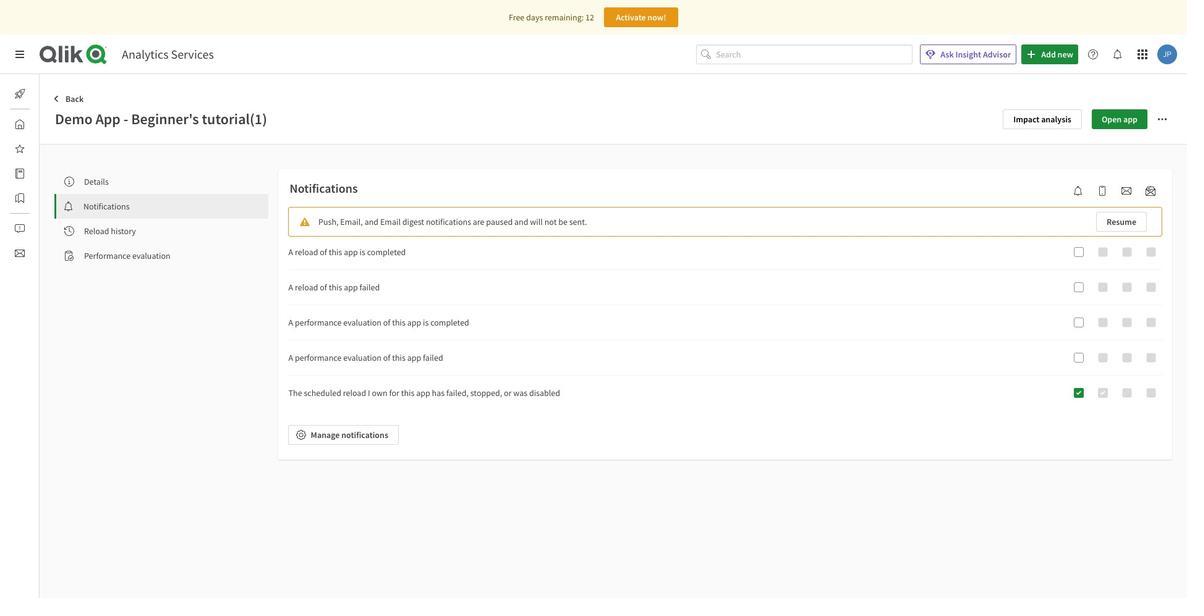Task type: locate. For each thing, give the bounding box(es) containing it.
1 horizontal spatial is
[[423, 317, 429, 328]]

a performance evaluation of this app failed
[[289, 353, 443, 364]]

0 vertical spatial evaluation
[[132, 250, 171, 262]]

notifications bundled in a daily email digest image
[[1146, 186, 1156, 196]]

this up a performance evaluation of this app failed
[[392, 317, 406, 328]]

and left email
[[365, 216, 379, 228]]

0 horizontal spatial and
[[365, 216, 379, 228]]

own
[[372, 388, 388, 399]]

1 vertical spatial notifications
[[83, 201, 130, 212]]

of down a reload of this app is completed
[[320, 282, 327, 293]]

notifications sent to your email image
[[1122, 186, 1132, 196]]

app left the has
[[416, 388, 430, 399]]

0 horizontal spatial notifications
[[342, 430, 388, 441]]

new
[[1058, 49, 1074, 60]]

reload for a reload of this app is completed
[[295, 247, 318, 258]]

reload
[[295, 247, 318, 258], [295, 282, 318, 293], [343, 388, 366, 399]]

open sidebar menu image
[[15, 49, 25, 59]]

1 a from the top
[[289, 247, 293, 258]]

alert containing push, email, and email digest notifications are paused and will not be sent.
[[288, 207, 1163, 237]]

insight
[[956, 49, 982, 60]]

push notifications in qlik sense mobile image
[[1098, 186, 1108, 196]]

1 vertical spatial performance
[[295, 353, 342, 364]]

reload down a reload of this app is completed
[[295, 282, 318, 293]]

resume button
[[1097, 212, 1147, 232]]

analytics services
[[122, 46, 214, 62]]

notifications left are at left
[[426, 216, 471, 228]]

collections image
[[15, 194, 25, 203]]

performance
[[84, 250, 131, 262]]

failed up the has
[[423, 353, 443, 364]]

more actions image
[[1158, 114, 1168, 124]]

a for a reload of this app is completed
[[289, 247, 293, 258]]

the scheduled reload i own for this app has failed, stopped, or was disabled
[[289, 388, 560, 399]]

1 vertical spatial failed
[[423, 353, 443, 364]]

evaluation
[[132, 250, 171, 262], [343, 317, 382, 328], [343, 353, 382, 364]]

alerts
[[40, 223, 60, 234]]

push, email, and email digest notifications are paused and will not be sent.
[[318, 216, 587, 228]]

app up the scheduled reload i own for this app has failed, stopped, or was disabled
[[407, 353, 421, 364]]

notifications link
[[56, 194, 268, 219]]

1 vertical spatial is
[[423, 317, 429, 328]]

home link
[[10, 114, 61, 134]]

performance
[[295, 317, 342, 328], [295, 353, 342, 364]]

searchbar element
[[697, 44, 913, 65]]

notifications up "reload history"
[[83, 201, 130, 212]]

2 a from the top
[[289, 282, 293, 293]]

evaluation up a performance evaluation of this app failed
[[343, 317, 382, 328]]

days
[[526, 12, 543, 23]]

home image
[[15, 119, 25, 129]]

0 vertical spatial notifications
[[426, 216, 471, 228]]

0 vertical spatial performance
[[295, 317, 342, 328]]

1 horizontal spatial completed
[[431, 317, 469, 328]]

be
[[559, 216, 568, 228]]

0 horizontal spatial failed
[[360, 282, 380, 293]]

reload up a reload of this app failed
[[295, 247, 318, 258]]

reload
[[84, 226, 109, 237]]

home
[[40, 119, 61, 130]]

2 vertical spatial evaluation
[[343, 353, 382, 364]]

1 performance from the top
[[295, 317, 342, 328]]

0 vertical spatial is
[[360, 247, 365, 258]]

notifications bundled in a daily email digest element
[[1141, 186, 1161, 196]]

this up 'for'
[[392, 353, 406, 364]]

performance up scheduled
[[295, 353, 342, 364]]

reload history
[[84, 226, 136, 237]]

and
[[365, 216, 379, 228], [515, 216, 528, 228]]

reload left i
[[343, 388, 366, 399]]

catalog
[[40, 168, 67, 179]]

catalog link
[[10, 164, 67, 184]]

1 vertical spatial evaluation
[[343, 317, 382, 328]]

open app button
[[1092, 109, 1148, 129]]

beginner's
[[131, 109, 199, 129]]

app up a performance evaluation of this app failed
[[407, 317, 421, 328]]

or
[[504, 388, 512, 399]]

0 vertical spatial completed
[[367, 247, 406, 258]]

a reload of this app is completed
[[289, 247, 406, 258]]

free days remaining: 12
[[509, 12, 594, 23]]

notifications sent to your email element
[[1117, 186, 1137, 196]]

this
[[329, 247, 342, 258], [329, 282, 342, 293], [392, 317, 406, 328], [392, 353, 406, 364], [401, 388, 415, 399]]

is
[[360, 247, 365, 258], [423, 317, 429, 328]]

12
[[586, 12, 594, 23]]

app
[[1124, 113, 1138, 125], [344, 247, 358, 258], [344, 282, 358, 293], [407, 317, 421, 328], [407, 353, 421, 364], [416, 388, 430, 399]]

for
[[389, 388, 399, 399]]

has
[[432, 388, 445, 399]]

and left will
[[515, 216, 528, 228]]

0 vertical spatial failed
[[360, 282, 380, 293]]

analysis
[[1042, 113, 1072, 125]]

the
[[289, 388, 302, 399]]

demo app - beginner's tutorial(1) button
[[54, 109, 993, 129], [54, 109, 993, 129]]

remaining:
[[545, 12, 584, 23]]

performance down a reload of this app failed
[[295, 317, 342, 328]]

of
[[320, 247, 327, 258], [320, 282, 327, 293], [383, 317, 390, 328], [383, 353, 390, 364]]

will
[[530, 216, 543, 228]]

reload history link
[[54, 219, 268, 244]]

4 a from the top
[[289, 353, 293, 364]]

failed up a performance evaluation of this app is completed
[[360, 282, 380, 293]]

app down a reload of this app is completed
[[344, 282, 358, 293]]

was
[[513, 388, 528, 399]]

performance evaluation
[[84, 250, 171, 262]]

2 vertical spatial reload
[[343, 388, 366, 399]]

favorites image
[[15, 144, 25, 154]]

push,
[[318, 216, 339, 228]]

1 horizontal spatial notifications
[[290, 181, 358, 196]]

app right open on the top of page
[[1124, 113, 1138, 125]]

1 horizontal spatial notifications
[[426, 216, 471, 228]]

2 performance from the top
[[295, 353, 342, 364]]

evaluation down reload history link
[[132, 250, 171, 262]]

of down push,
[[320, 247, 327, 258]]

notifications when using qlik sense in a browser image
[[1074, 186, 1083, 196]]

ask insight advisor
[[941, 49, 1011, 60]]

completed
[[367, 247, 406, 258], [431, 317, 469, 328]]

notifications
[[426, 216, 471, 228], [342, 430, 388, 441]]

evaluation up i
[[343, 353, 382, 364]]

a
[[289, 247, 293, 258], [289, 282, 293, 293], [289, 317, 293, 328], [289, 353, 293, 364]]

0 vertical spatial reload
[[295, 247, 318, 258]]

ask
[[941, 49, 954, 60]]

email,
[[340, 216, 363, 228]]

1 horizontal spatial failed
[[423, 353, 443, 364]]

this down a reload of this app is completed
[[329, 282, 342, 293]]

1 vertical spatial notifications
[[342, 430, 388, 441]]

0 horizontal spatial notifications
[[83, 201, 130, 212]]

notifications up push,
[[290, 181, 358, 196]]

notifications right manage
[[342, 430, 388, 441]]

1 vertical spatial reload
[[295, 282, 318, 293]]

subscriptions image
[[15, 249, 25, 259]]

1 horizontal spatial and
[[515, 216, 528, 228]]

notifications when using qlik sense in a browser element
[[1069, 186, 1088, 196]]

alert
[[288, 207, 1163, 237]]

failed
[[360, 282, 380, 293], [423, 353, 443, 364]]

3 a from the top
[[289, 317, 293, 328]]

notifications
[[290, 181, 358, 196], [83, 201, 130, 212]]

alerts image
[[15, 224, 25, 234]]

notifications inside alert
[[426, 216, 471, 228]]

stopped,
[[470, 388, 502, 399]]

navigation pane element
[[0, 79, 67, 268]]

impact
[[1014, 113, 1040, 125]]



Task type: describe. For each thing, give the bounding box(es) containing it.
of up a performance evaluation of this app failed
[[383, 317, 390, 328]]

getting started image
[[15, 89, 25, 99]]

history
[[111, 226, 136, 237]]

-
[[123, 109, 128, 129]]

services
[[171, 46, 214, 62]]

1 vertical spatial completed
[[431, 317, 469, 328]]

this down push,
[[329, 247, 342, 258]]

push notifications in qlik sense mobile element
[[1093, 186, 1113, 196]]

back
[[66, 93, 84, 105]]

digest
[[402, 216, 424, 228]]

a performance evaluation of this app is completed
[[289, 317, 469, 328]]

impact analysis
[[1014, 113, 1072, 125]]

0 horizontal spatial is
[[360, 247, 365, 258]]

details
[[84, 176, 109, 187]]

scheduled
[[304, 388, 341, 399]]

add
[[1042, 49, 1056, 60]]

1 and from the left
[[365, 216, 379, 228]]

add new
[[1042, 49, 1074, 60]]

details link
[[54, 169, 268, 194]]

analytics
[[122, 46, 169, 62]]

a for a reload of this app failed
[[289, 282, 293, 293]]

resume
[[1107, 216, 1137, 228]]

alerts link
[[10, 219, 60, 239]]

performance for a performance evaluation of this app is completed
[[295, 317, 342, 328]]

ask insight advisor button
[[920, 45, 1017, 64]]

disabled
[[529, 388, 560, 399]]

demo
[[55, 109, 93, 129]]

0 horizontal spatial completed
[[367, 247, 406, 258]]

are
[[473, 216, 485, 228]]

impact analysis button
[[1003, 109, 1082, 129]]

notifications inside button
[[342, 430, 388, 441]]

back link
[[49, 89, 89, 109]]

a for a performance evaluation of this app is completed
[[289, 317, 293, 328]]

open
[[1102, 113, 1122, 125]]

2 and from the left
[[515, 216, 528, 228]]

tutorial(1)
[[202, 109, 267, 129]]

performance for a performance evaluation of this app failed
[[295, 353, 342, 364]]

app down email, on the left
[[344, 247, 358, 258]]

a reload of this app failed
[[289, 282, 380, 293]]

manage
[[311, 430, 340, 441]]

email
[[380, 216, 401, 228]]

0 vertical spatial notifications
[[290, 181, 358, 196]]

now!
[[648, 12, 666, 23]]

catalog image
[[15, 169, 25, 179]]

Search text field
[[716, 44, 913, 65]]

activate
[[616, 12, 646, 23]]

not
[[545, 216, 557, 228]]

this right 'for'
[[401, 388, 415, 399]]

of up own
[[383, 353, 390, 364]]

sent.
[[569, 216, 587, 228]]

add new button
[[1022, 45, 1079, 64]]

james peterson image
[[1158, 45, 1178, 64]]

activate now!
[[616, 12, 666, 23]]

open app
[[1102, 113, 1138, 125]]

failed,
[[446, 388, 469, 399]]

free
[[509, 12, 525, 23]]

reload for a reload of this app failed
[[295, 282, 318, 293]]

paused
[[486, 216, 513, 228]]

evaluation for a performance evaluation of this app is completed
[[343, 317, 382, 328]]

manage notifications button
[[288, 425, 399, 445]]

analytics services element
[[122, 46, 214, 62]]

app inside button
[[1124, 113, 1138, 125]]

i
[[368, 388, 370, 399]]

manage notifications
[[311, 430, 388, 441]]

activate now! link
[[604, 7, 678, 27]]

performance evaluation link
[[54, 244, 268, 268]]

evaluation for a performance evaluation of this app failed
[[343, 353, 382, 364]]

a for a performance evaluation of this app failed
[[289, 353, 293, 364]]

app
[[95, 109, 120, 129]]

demo app - beginner's tutorial(1)
[[55, 109, 267, 129]]

advisor
[[983, 49, 1011, 60]]



Task type: vqa. For each thing, say whether or not it's contained in the screenshot.
rightmost Journey
no



